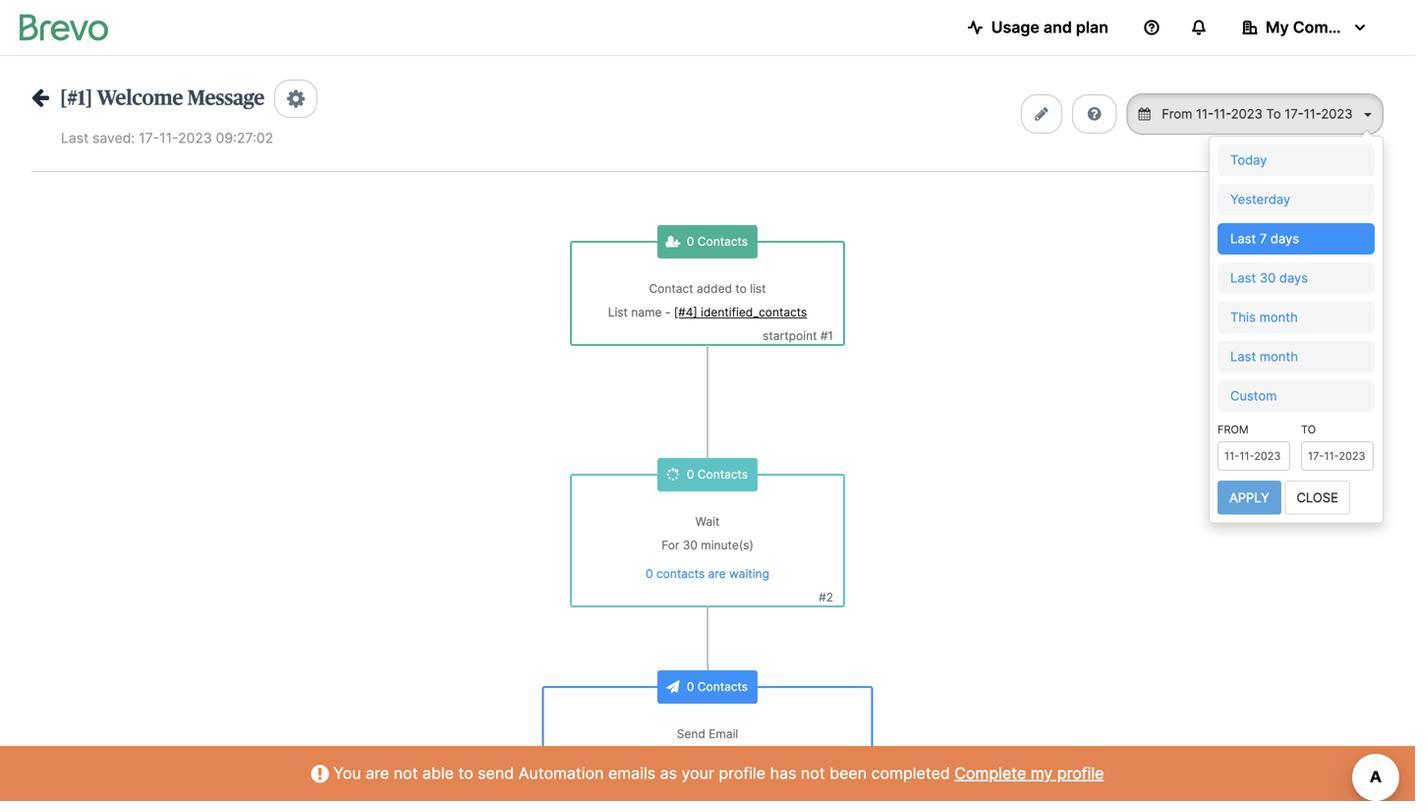 Task type: locate. For each thing, give the bounding box(es) containing it.
0 contacts are waiting down minute(s) at the bottom
[[646, 567, 770, 581]]

waiting down [#5] default template -welcome mail_1 link
[[729, 779, 770, 793]]

last for last month
[[1231, 349, 1257, 364]]

close button
[[1285, 481, 1351, 515]]

1 vertical spatial contacts
[[657, 779, 705, 793]]

to
[[736, 282, 747, 296], [459, 764, 474, 783]]

0 vertical spatial email
[[709, 727, 739, 741]]

2 contacts from the top
[[698, 467, 748, 482]]

-
[[665, 305, 671, 320], [629, 751, 634, 765], [760, 751, 765, 765]]

1 0 contacts from the top
[[687, 234, 748, 249]]

message
[[188, 88, 265, 108]]

this
[[1231, 309, 1256, 325]]

contacts
[[698, 234, 748, 249], [698, 467, 748, 482], [698, 680, 748, 694]]

1 vertical spatial welcome
[[765, 751, 816, 765]]

0 horizontal spatial welcome
[[97, 88, 183, 108]]

to right able
[[459, 764, 474, 783]]

0 contacts are waiting down the default
[[646, 779, 770, 793]]

2 vertical spatial contacts
[[698, 680, 748, 694]]

0 horizontal spatial not
[[394, 764, 418, 783]]

close
[[1297, 490, 1339, 505]]

0 contacts link up "wait"
[[687, 467, 748, 482]]

days for last 30 days
[[1280, 270, 1309, 285]]

0 horizontal spatial send
[[564, 751, 593, 765]]

last saved: 17-11-2023 09:27:02
[[61, 130, 273, 146]]

None text field
[[1155, 105, 1361, 123], [1218, 441, 1291, 471], [1302, 441, 1374, 471], [1155, 105, 1361, 123], [1218, 441, 1291, 471], [1302, 441, 1374, 471]]

0 vertical spatial welcome
[[97, 88, 183, 108]]

30 down last 7 days
[[1260, 270, 1276, 285]]

not
[[394, 764, 418, 783], [801, 764, 826, 783]]

emails
[[609, 764, 656, 783]]

welcome inside send email send email - [#5] default template -welcome mail_1
[[765, 751, 816, 765]]

[#5] default template -welcome mail_1 link
[[638, 751, 852, 765]]

1 vertical spatial 0 contacts
[[687, 467, 748, 482]]

0 contacts are waiting
[[646, 567, 770, 581], [646, 779, 770, 793]]

1 vertical spatial send
[[564, 751, 593, 765]]

1 vertical spatial email
[[596, 751, 626, 765]]

list
[[608, 305, 628, 320]]

apply button
[[1218, 481, 1282, 515]]

1 horizontal spatial welcome
[[765, 751, 816, 765]]

my
[[1266, 18, 1290, 37]]

today
[[1231, 152, 1268, 167]]

waiting
[[729, 567, 770, 581], [729, 779, 770, 793]]

month for this month
[[1260, 309, 1299, 325]]

0 contacts for list name -
[[687, 234, 748, 249]]

apply
[[1230, 490, 1270, 505]]

send
[[478, 764, 514, 783]]

09:27:02
[[216, 130, 273, 146]]

email left [#5] at the bottom of the page
[[596, 751, 626, 765]]

email up template
[[709, 727, 739, 741]]

waiting down minute(s) at the bottom
[[729, 567, 770, 581]]

0 contacts
[[687, 234, 748, 249], [687, 467, 748, 482], [687, 680, 748, 694]]

3 0 contacts link from the top
[[687, 680, 748, 694]]

days down last 7 days
[[1280, 270, 1309, 285]]

complete
[[955, 764, 1027, 783]]

0 horizontal spatial email
[[596, 751, 626, 765]]

0 for for 30 minute(s)'s 0 contacts link
[[687, 467, 695, 482]]

1 vertical spatial 30
[[683, 538, 698, 553]]

not right has
[[801, 764, 826, 783]]

1 vertical spatial days
[[1280, 270, 1309, 285]]

0 vertical spatial 0 contacts are waiting
[[646, 567, 770, 581]]

0 contacts are waiting for email
[[646, 779, 770, 793]]

contacts for list name -
[[698, 234, 748, 249]]

contacts for email
[[657, 779, 705, 793]]

30 inside wait for 30 minute(s)
[[683, 538, 698, 553]]

last left 7
[[1231, 231, 1257, 246]]

0 vertical spatial send
[[677, 727, 706, 741]]

2 contacts from the top
[[657, 779, 705, 793]]

to inside the contact added to list list name - [#4] identified_contacts startpoint #1
[[736, 282, 747, 296]]

0 vertical spatial 0 contacts
[[687, 234, 748, 249]]

email
[[709, 727, 739, 741], [596, 751, 626, 765]]

default
[[664, 751, 704, 765]]

are down minute(s) at the bottom
[[708, 567, 726, 581]]

1 0 contacts link from the top
[[687, 234, 748, 249]]

send
[[677, 727, 706, 741], [564, 751, 593, 765]]

0 vertical spatial waiting
[[729, 567, 770, 581]]

contacts down for on the left of page
[[657, 567, 705, 581]]

1 horizontal spatial -
[[665, 305, 671, 320]]

1 vertical spatial 0 contacts are waiting
[[646, 779, 770, 793]]

days
[[1271, 231, 1300, 246], [1280, 270, 1309, 285]]

month right this
[[1260, 309, 1299, 325]]

contacts up added
[[698, 234, 748, 249]]

30 right for on the left of page
[[683, 538, 698, 553]]

2 vertical spatial 0 contacts link
[[687, 680, 748, 694]]

- left [#4]
[[665, 305, 671, 320]]

0 vertical spatial month
[[1260, 309, 1299, 325]]

waiting for wait
[[729, 567, 770, 581]]

0 horizontal spatial 30
[[683, 538, 698, 553]]

30
[[1260, 270, 1276, 285], [683, 538, 698, 553]]

profile left has
[[719, 764, 766, 783]]

able
[[423, 764, 454, 783]]

contacts up send email send email - [#5] default template -welcome mail_1
[[698, 680, 748, 694]]

last left saved:
[[61, 130, 89, 146]]

0 vertical spatial 30
[[1260, 270, 1276, 285]]

usage and plan button
[[952, 8, 1125, 47]]

[#1]                             welcome message
[[60, 88, 265, 108]]

2 vertical spatial 0 contacts
[[687, 680, 748, 694]]

1 month from the top
[[1260, 309, 1299, 325]]

my
[[1031, 764, 1053, 783]]

contact added to list list name - [#4] identified_contacts startpoint #1
[[608, 282, 834, 343]]

- inside the contact added to list list name - [#4] identified_contacts startpoint #1
[[665, 305, 671, 320]]

0 horizontal spatial profile
[[719, 764, 766, 783]]

1 horizontal spatial to
[[736, 282, 747, 296]]

last for last 30 days
[[1231, 270, 1257, 285]]

contacts up "wait"
[[698, 467, 748, 482]]

you are not able to send automation emails as your profile has not been completed complete my profile
[[329, 764, 1105, 783]]

2 profile from the left
[[1058, 764, 1105, 783]]

contacts
[[657, 567, 705, 581], [657, 779, 705, 793]]

0 vertical spatial days
[[1271, 231, 1300, 246]]

0 vertical spatial 0 contacts link
[[687, 234, 748, 249]]

0 contacts up added
[[687, 234, 748, 249]]

my company
[[1266, 18, 1366, 37]]

1 contacts from the top
[[698, 234, 748, 249]]

17-
[[139, 130, 159, 146]]

list
[[750, 282, 766, 296]]

are
[[708, 567, 726, 581], [366, 764, 389, 783], [708, 779, 726, 793]]

0 contacts link
[[687, 234, 748, 249], [687, 467, 748, 482], [687, 680, 748, 694]]

0 vertical spatial to
[[736, 282, 747, 296]]

usage
[[992, 18, 1040, 37]]

last
[[61, 130, 89, 146], [1231, 231, 1257, 246], [1231, 270, 1257, 285], [1231, 349, 1257, 364]]

complete my profile link
[[955, 764, 1105, 783]]

1 vertical spatial 0 contacts link
[[687, 467, 748, 482]]

2 0 contacts from the top
[[687, 467, 748, 482]]

contact
[[649, 282, 694, 296]]

2 month from the top
[[1260, 349, 1299, 364]]

1 vertical spatial to
[[459, 764, 474, 783]]

0 contacts up "wait"
[[687, 467, 748, 482]]

1 vertical spatial contacts
[[698, 467, 748, 482]]

welcome
[[97, 88, 183, 108], [765, 751, 816, 765]]

0
[[687, 234, 695, 249], [687, 467, 695, 482], [646, 567, 653, 581], [687, 680, 695, 694], [646, 779, 653, 793]]

1 waiting from the top
[[729, 567, 770, 581]]

added
[[697, 282, 732, 296]]

last up this
[[1231, 270, 1257, 285]]

contacts for for 30 minute(s)
[[698, 467, 748, 482]]

0 vertical spatial contacts
[[657, 567, 705, 581]]

month down this month
[[1260, 349, 1299, 364]]

0 contacts link up send email send email - [#5] default template -welcome mail_1
[[687, 680, 748, 694]]

2 0 contacts link from the top
[[687, 467, 748, 482]]

- left has
[[760, 751, 765, 765]]

send up the default
[[677, 727, 706, 741]]

send left emails
[[564, 751, 593, 765]]

1 vertical spatial waiting
[[729, 779, 770, 793]]

1 contacts from the top
[[657, 567, 705, 581]]

month
[[1260, 309, 1299, 325], [1260, 349, 1299, 364]]

days right 7
[[1271, 231, 1300, 246]]

1 horizontal spatial profile
[[1058, 764, 1105, 783]]

1 vertical spatial month
[[1260, 349, 1299, 364]]

0 vertical spatial contacts
[[698, 234, 748, 249]]

profile
[[719, 764, 766, 783], [1058, 764, 1105, 783]]

profile right my
[[1058, 764, 1105, 783]]

are down template
[[708, 779, 726, 793]]

2 waiting from the top
[[729, 779, 770, 793]]

0 horizontal spatial -
[[629, 751, 634, 765]]

0 contacts up send email send email - [#5] default template -welcome mail_1
[[687, 680, 748, 694]]

welcome up 17-
[[97, 88, 183, 108]]

to left list
[[736, 282, 747, 296]]

not left able
[[394, 764, 418, 783]]

2 0 contacts are waiting from the top
[[646, 779, 770, 793]]

- left [#5] at the bottom of the page
[[629, 751, 634, 765]]

last for last saved: 17-11-2023 09:27:02
[[61, 130, 89, 146]]

to
[[1302, 423, 1317, 436]]

1 0 contacts are waiting from the top
[[646, 567, 770, 581]]

template
[[707, 751, 757, 765]]

welcome left mail_1
[[765, 751, 816, 765]]

0 contacts link up added
[[687, 234, 748, 249]]

for
[[662, 538, 680, 553]]

0 horizontal spatial to
[[459, 764, 474, 783]]

month for last month
[[1260, 349, 1299, 364]]

contacts down the default
[[657, 779, 705, 793]]

1 horizontal spatial 30
[[1260, 270, 1276, 285]]

last down this
[[1231, 349, 1257, 364]]

1 horizontal spatial not
[[801, 764, 826, 783]]

#1
[[821, 329, 834, 343]]



Task type: vqa. For each thing, say whether or not it's contained in the screenshot.
Send to the left
yes



Task type: describe. For each thing, give the bounding box(es) containing it.
1 horizontal spatial email
[[709, 727, 739, 741]]

3 0 contacts from the top
[[687, 680, 748, 694]]

2 not from the left
[[801, 764, 826, 783]]

are right you on the bottom of page
[[366, 764, 389, 783]]

last for last 7 days
[[1231, 231, 1257, 246]]

[#5]
[[638, 751, 661, 765]]

3 contacts from the top
[[698, 680, 748, 694]]

2023
[[178, 130, 212, 146]]

waiting for send email
[[729, 779, 770, 793]]

mail_1
[[819, 751, 852, 765]]

automation
[[519, 764, 604, 783]]

exclamation circle image
[[311, 766, 329, 782]]

and
[[1044, 18, 1073, 37]]

0 contacts link for list name -
[[687, 234, 748, 249]]

saved:
[[93, 130, 135, 146]]

name
[[631, 305, 662, 320]]

0 for list name - 0 contacts link
[[687, 234, 695, 249]]

#2
[[819, 590, 834, 605]]

days for last 7 days
[[1271, 231, 1300, 246]]

completed
[[872, 764, 951, 783]]

minute(s)
[[701, 538, 754, 553]]

[#4] identified_contacts link
[[674, 305, 807, 320]]

are for 30
[[708, 567, 726, 581]]

send email send email - [#5] default template -welcome mail_1
[[564, 727, 852, 765]]

plan
[[1076, 18, 1109, 37]]

0 contacts for for 30 minute(s)
[[687, 467, 748, 482]]

are for send
[[708, 779, 726, 793]]

identified_contacts
[[701, 305, 807, 320]]

usage and plan
[[992, 18, 1109, 37]]

2 horizontal spatial -
[[760, 751, 765, 765]]

my company button
[[1227, 8, 1384, 47]]

you
[[334, 764, 361, 783]]

wait for 30 minute(s)
[[662, 515, 754, 553]]

[#1]
[[60, 88, 93, 108]]

[#4]
[[674, 305, 698, 320]]

startpoint
[[763, 329, 818, 343]]

been
[[830, 764, 867, 783]]

contacts for for
[[657, 567, 705, 581]]

1 not from the left
[[394, 764, 418, 783]]

7
[[1260, 231, 1268, 246]]

your
[[682, 764, 715, 783]]

as
[[660, 764, 677, 783]]

last 7 days
[[1231, 231, 1300, 246]]

calendar image
[[1139, 108, 1151, 121]]

1 profile from the left
[[719, 764, 766, 783]]

question circle image
[[1088, 106, 1102, 122]]

from
[[1218, 423, 1249, 436]]

pencil image
[[1035, 106, 1049, 122]]

this month
[[1231, 309, 1299, 325]]

cog image
[[287, 88, 305, 109]]

wait
[[696, 515, 720, 529]]

1 horizontal spatial send
[[677, 727, 706, 741]]

0 for 3rd 0 contacts link
[[687, 680, 695, 694]]

0 contacts link for for 30 minute(s)
[[687, 467, 748, 482]]

company
[[1294, 18, 1366, 37]]

last month
[[1231, 349, 1299, 364]]

11-
[[159, 130, 178, 146]]

[#1]                             welcome message link
[[31, 87, 265, 108]]

arrow left image
[[31, 87, 49, 107]]

has
[[770, 764, 797, 783]]

yesterday
[[1231, 191, 1291, 207]]

custom
[[1231, 388, 1278, 403]]

0 contacts are waiting for for
[[646, 567, 770, 581]]

last 30 days
[[1231, 270, 1309, 285]]



